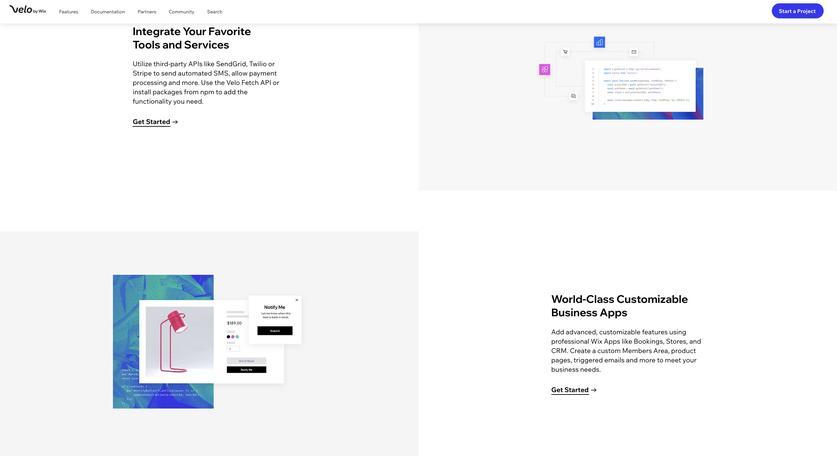 Task type: locate. For each thing, give the bounding box(es) containing it.
apps inside add advanced, customizable features using professional wix apps like bookings, stores, and crm. create a custom members area, product pages, triggered emails and more to meet your business needs.
[[604, 337, 621, 345]]

like down customizable
[[622, 337, 633, 345]]

members
[[623, 346, 653, 355]]

2 horizontal spatial to
[[658, 356, 664, 364]]

1 horizontal spatial like
[[622, 337, 633, 345]]

triggered
[[574, 356, 603, 364]]

0 vertical spatial to
[[153, 69, 160, 77]]

business
[[552, 306, 598, 319]]

a down wix
[[593, 346, 596, 355]]

get started link
[[133, 115, 213, 130], [552, 383, 632, 398]]

1 vertical spatial the
[[238, 88, 248, 96]]

world-class customizable business apps
[[552, 292, 689, 319]]

1 horizontal spatial get
[[552, 386, 563, 394]]

apps up customizable
[[600, 306, 628, 319]]

1 vertical spatial get started link
[[552, 383, 632, 398]]

packages
[[153, 88, 183, 96]]

utilize
[[133, 60, 152, 68]]

1 vertical spatial apps
[[604, 337, 621, 345]]

like inside add advanced, customizable features using professional wix apps like bookings, stores, and crm. create a custom members area, product pages, triggered emails and more to meet your business needs.
[[622, 337, 633, 345]]

pages,
[[552, 356, 573, 364]]

utilize third-party apis like sendgrid, twilio or stripe to send automated sms, allow payment processing and more. use the velo fetch api or install packages from npm to add the functionality you need.
[[133, 60, 280, 105]]

started down the business
[[565, 386, 589, 394]]

the down "sms,"
[[215, 78, 225, 87]]

fetch
[[242, 78, 259, 87]]

started
[[146, 118, 170, 126], [565, 386, 589, 394]]

like right apis
[[204, 60, 215, 68]]

use
[[201, 78, 213, 87]]

send
[[161, 69, 177, 77]]

1 vertical spatial get
[[552, 386, 563, 394]]

0 vertical spatial get
[[133, 118, 145, 126]]

0 vertical spatial the
[[215, 78, 225, 87]]

wix
[[591, 337, 603, 345]]

npm
[[200, 88, 215, 96]]

add
[[552, 328, 565, 336]]

0 vertical spatial a
[[794, 8, 797, 14]]

0 vertical spatial like
[[204, 60, 215, 68]]

0 vertical spatial started
[[146, 118, 170, 126]]

0 horizontal spatial a
[[593, 346, 596, 355]]

1 horizontal spatial started
[[565, 386, 589, 394]]

get started link down you
[[133, 115, 213, 130]]

and down 'send'
[[169, 78, 180, 87]]

features
[[643, 328, 668, 336]]

search link
[[202, 3, 230, 20]]

favorite
[[209, 24, 251, 38]]

twilio
[[249, 60, 267, 68]]

sms,
[[214, 69, 230, 77]]

add advanced, customizable features using professional wix apps like bookings, stores, and crm. create a custom members area, product pages, triggered emails and more to meet your business needs.
[[552, 328, 702, 374]]

or
[[268, 60, 275, 68], [273, 78, 280, 87]]

search
[[207, 9, 223, 15]]

0 horizontal spatial the
[[215, 78, 225, 87]]

a right the start
[[794, 8, 797, 14]]

0 horizontal spatial to
[[153, 69, 160, 77]]

1 vertical spatial get started
[[552, 386, 589, 394]]

to down third-
[[153, 69, 160, 77]]

from
[[184, 88, 199, 96]]

like
[[204, 60, 215, 68], [622, 337, 633, 345]]

0 vertical spatial get started
[[133, 118, 170, 126]]

api
[[261, 78, 271, 87]]

0 vertical spatial apps
[[600, 306, 628, 319]]

1 horizontal spatial a
[[794, 8, 797, 14]]

get started down the business
[[552, 386, 589, 394]]

customizable
[[617, 292, 689, 306]]

and
[[163, 38, 182, 51], [169, 78, 180, 87], [690, 337, 702, 345], [627, 356, 638, 364]]

0 horizontal spatial like
[[204, 60, 215, 68]]

1 vertical spatial to
[[216, 88, 223, 96]]

0 horizontal spatial started
[[146, 118, 170, 126]]

1 horizontal spatial get started
[[552, 386, 589, 394]]

features
[[59, 9, 78, 15]]

to down area,
[[658, 356, 664, 364]]

1 vertical spatial a
[[593, 346, 596, 355]]

get started
[[133, 118, 170, 126], [552, 386, 589, 394]]

0 horizontal spatial get started link
[[133, 115, 213, 130]]

0 horizontal spatial get
[[133, 118, 145, 126]]

to
[[153, 69, 160, 77], [216, 88, 223, 96], [658, 356, 664, 364]]

or up payment
[[268, 60, 275, 68]]

get down functionality
[[133, 118, 145, 126]]

apps
[[600, 306, 628, 319], [604, 337, 621, 345]]

1 horizontal spatial get started link
[[552, 383, 632, 398]]

custom
[[598, 346, 621, 355]]

and up party
[[163, 38, 182, 51]]

your
[[683, 356, 697, 364]]

started down functionality
[[146, 118, 170, 126]]

0 vertical spatial get started link
[[133, 115, 213, 130]]

project
[[798, 8, 816, 14]]

and inside 'integrate your favorite tools and services'
[[163, 38, 182, 51]]

a
[[794, 8, 797, 14], [593, 346, 596, 355]]

like inside utilize third-party apis like sendgrid, twilio or stripe to send automated sms, allow payment processing and more. use the velo fetch api or install packages from npm to add the functionality you need.
[[204, 60, 215, 68]]

get started link down needs.
[[552, 383, 632, 398]]

1 vertical spatial like
[[622, 337, 633, 345]]

or right api on the left top
[[273, 78, 280, 87]]

the
[[215, 78, 225, 87], [238, 88, 248, 96]]

0 horizontal spatial get started
[[133, 118, 170, 126]]

start
[[780, 8, 793, 14]]

professional
[[552, 337, 590, 345]]

advanced,
[[566, 328, 598, 336]]

to left the add
[[216, 88, 223, 96]]

party
[[170, 60, 187, 68]]

2 vertical spatial to
[[658, 356, 664, 364]]

payment
[[249, 69, 277, 77]]

apps inside world-class customizable business apps
[[600, 306, 628, 319]]

1 vertical spatial started
[[565, 386, 589, 394]]

the down fetch
[[238, 88, 248, 96]]

a screenshot from the velo platform showing that a product is out of stock, with a pop-up notification titled "notify me" when the item is back in stock. the product is a small red smart spotlight lamp. image
[[113, 275, 309, 409]]

velo
[[227, 78, 240, 87]]

1 horizontal spatial to
[[216, 88, 223, 96]]

third-
[[154, 60, 170, 68]]

apps up custom
[[604, 337, 621, 345]]

get started down functionality
[[133, 118, 170, 126]]

automated
[[178, 69, 212, 77]]

get started link for and
[[133, 115, 213, 130]]

1 horizontal spatial the
[[238, 88, 248, 96]]

apis
[[188, 60, 203, 68]]

started for tools
[[146, 118, 170, 126]]

get down the business
[[552, 386, 563, 394]]

get
[[133, 118, 145, 126], [552, 386, 563, 394]]

documentation
[[91, 9, 125, 15]]

stripe
[[133, 69, 152, 77]]



Task type: describe. For each thing, give the bounding box(es) containing it.
processing
[[133, 78, 167, 87]]

and up product
[[690, 337, 702, 345]]

an image showing logos for sendgrid, stripe, twilio and google connected by lines in a rectangular shape. next to this is a screenshot from the velo platform of the ide showing third-party api integration code image
[[535, 30, 720, 125]]

integrate your favorite tools and services
[[133, 24, 251, 51]]

install
[[133, 88, 151, 96]]

product
[[672, 346, 697, 355]]

world-
[[552, 292, 587, 306]]

stores,
[[667, 337, 689, 345]]

emails
[[605, 356, 625, 364]]

get started for tools
[[133, 118, 170, 126]]

to inside add advanced, customizable features using professional wix apps like bookings, stores, and crm. create a custom members area, product pages, triggered emails and more to meet your business needs.
[[658, 356, 664, 364]]

get started link for apps
[[552, 383, 632, 398]]

and down members
[[627, 356, 638, 364]]

using
[[670, 328, 687, 336]]

0 vertical spatial or
[[268, 60, 275, 68]]

business
[[552, 365, 579, 374]]

customizable
[[600, 328, 641, 336]]

create
[[570, 346, 591, 355]]

get for world-class customizable business apps
[[552, 386, 563, 394]]

needs.
[[581, 365, 601, 374]]

allow
[[232, 69, 248, 77]]

area,
[[654, 346, 670, 355]]

sendgrid,
[[216, 60, 248, 68]]

integrate
[[133, 24, 181, 38]]

crm.
[[552, 346, 569, 355]]

meet
[[666, 356, 682, 364]]

1 vertical spatial or
[[273, 78, 280, 87]]

and inside utilize third-party apis like sendgrid, twilio or stripe to send automated sms, allow payment processing and more. use the velo fetch api or install packages from npm to add the functionality you need.
[[169, 78, 180, 87]]

you
[[173, 97, 185, 105]]

more.
[[182, 78, 200, 87]]

a inside add advanced, customizable features using professional wix apps like bookings, stores, and crm. create a custom members area, product pages, triggered emails and more to meet your business needs.
[[593, 346, 596, 355]]

your
[[183, 24, 207, 38]]

get for integrate your favorite tools and services
[[133, 118, 145, 126]]

start a project link
[[773, 3, 824, 18]]

class
[[587, 292, 615, 306]]

services
[[184, 38, 229, 51]]

partners
[[138, 9, 156, 15]]

bookings,
[[634, 337, 665, 345]]

start a project
[[780, 8, 816, 14]]

get started for business
[[552, 386, 589, 394]]

need.
[[186, 97, 204, 105]]

community
[[169, 9, 195, 15]]

tools
[[133, 38, 160, 51]]

functionality
[[133, 97, 172, 105]]

more
[[640, 356, 656, 364]]

started for business
[[565, 386, 589, 394]]

add
[[224, 88, 236, 96]]



Task type: vqa. For each thing, say whether or not it's contained in the screenshot.
'Inspired'
no



